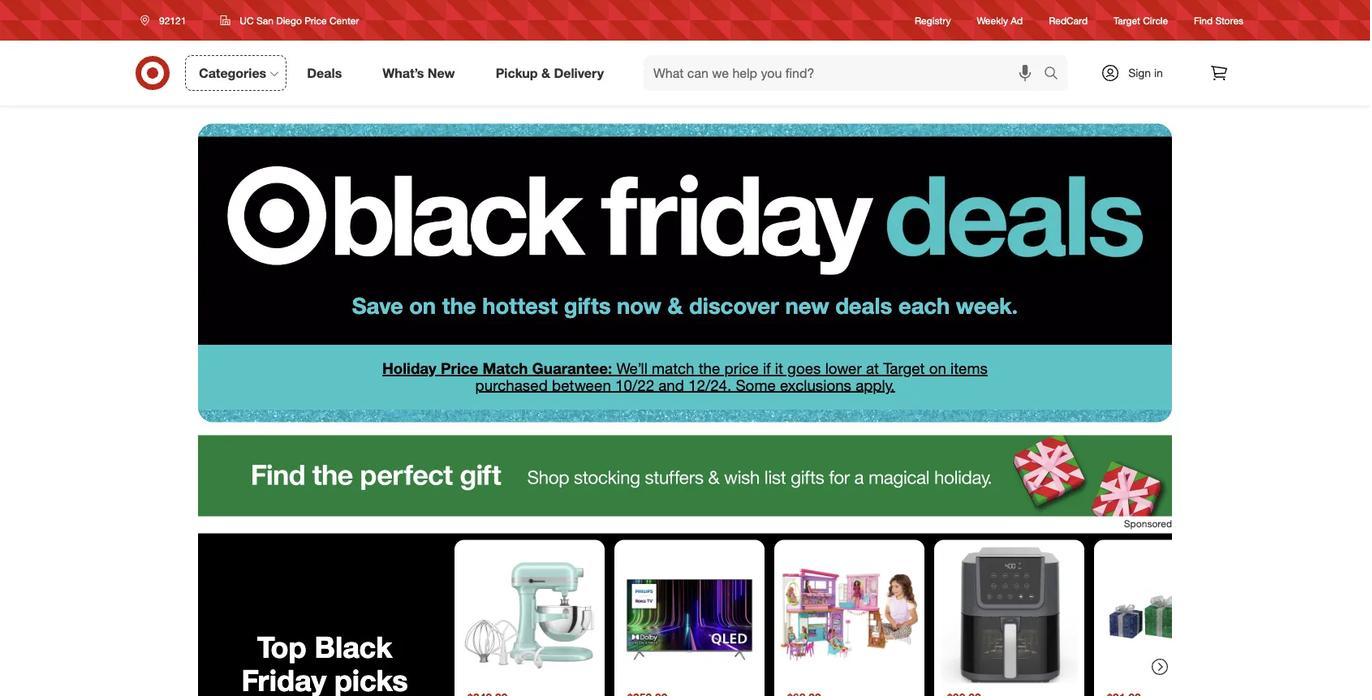 Task type: locate. For each thing, give the bounding box(es) containing it.
top black friday picks
[[241, 629, 408, 696]]

if
[[763, 359, 771, 378]]

sponsored
[[1124, 517, 1172, 530]]

0 vertical spatial price
[[305, 14, 327, 26]]

exclusions
[[780, 376, 851, 395]]

price right the diego
[[305, 14, 327, 26]]

the for on
[[442, 292, 476, 319]]

0 horizontal spatial price
[[305, 14, 327, 26]]

the left price
[[699, 359, 720, 378]]

& right now
[[668, 292, 683, 319]]

match
[[483, 359, 528, 378]]

sign
[[1128, 66, 1151, 80]]

the inside we'll match the price if it goes lower at target on items purchased between 10/22 and 12/24. some exclusions apply.
[[699, 359, 720, 378]]

0 horizontal spatial the
[[442, 292, 476, 319]]

categories link
[[185, 55, 287, 91]]

redcard link
[[1049, 13, 1088, 27]]

holiday price match guarantee:
[[382, 359, 612, 378]]

uc
[[240, 14, 254, 26]]

circle
[[1143, 14, 1168, 26]]

on
[[409, 292, 436, 319], [929, 359, 946, 378]]

0 vertical spatial on
[[409, 292, 436, 319]]

new
[[428, 65, 455, 81]]

1 vertical spatial &
[[668, 292, 683, 319]]

top
[[257, 629, 307, 665]]

on left items
[[929, 359, 946, 378]]

0 vertical spatial target
[[1114, 14, 1140, 26]]

0 horizontal spatial on
[[409, 292, 436, 319]]

price left match
[[441, 359, 478, 378]]

at
[[866, 359, 879, 378]]

0 horizontal spatial target
[[883, 359, 925, 378]]

deals link
[[293, 55, 362, 91]]

target right at at the right bottom of the page
[[883, 359, 925, 378]]

on right save
[[409, 292, 436, 319]]

what's new link
[[369, 55, 475, 91]]

purchased
[[475, 376, 548, 395]]

black
[[315, 629, 392, 665]]

the
[[442, 292, 476, 319], [699, 359, 720, 378]]

92121
[[159, 14, 186, 26]]

what's
[[383, 65, 424, 81]]

pickup
[[496, 65, 538, 81]]

1 horizontal spatial on
[[929, 359, 946, 378]]

save on the hottest gifts now & discover new deals each week. link
[[198, 106, 1172, 345]]

target left the circle
[[1114, 14, 1140, 26]]

1 vertical spatial on
[[929, 359, 946, 378]]

sur la table kitchen essentials 5qt air fryer image
[[941, 547, 1078, 684]]

1 vertical spatial the
[[699, 359, 720, 378]]

1 horizontal spatial the
[[699, 359, 720, 378]]

kitchenaid 5.5 quart bowl-lift stand mixer - ksm55 - ice image
[[461, 547, 598, 684]]

deals
[[307, 65, 342, 81]]

target circle link
[[1114, 13, 1168, 27]]

price
[[305, 14, 327, 26], [441, 359, 478, 378]]

price
[[724, 359, 759, 378]]

sign in
[[1128, 66, 1163, 80]]

1 vertical spatial target
[[883, 359, 925, 378]]

target black friday deals image
[[198, 106, 1172, 345]]

each
[[898, 292, 950, 319]]

pickup & delivery
[[496, 65, 604, 81]]

goes
[[787, 359, 821, 378]]

&
[[541, 65, 550, 81], [668, 292, 683, 319]]

delivery
[[554, 65, 604, 81]]

& right the pickup
[[541, 65, 550, 81]]

1 horizontal spatial target
[[1114, 14, 1140, 26]]

philips 50" 4k qled roku smart tv - 50pul7973/f7 - special purchase image
[[621, 547, 758, 684]]

0 vertical spatial &
[[541, 65, 550, 81]]

the for match
[[699, 359, 720, 378]]

target circle
[[1114, 14, 1168, 26]]

1 vertical spatial price
[[441, 359, 478, 378]]

the left hottest on the top
[[442, 292, 476, 319]]

we'll
[[616, 359, 648, 378]]

deals
[[835, 292, 892, 319]]

registry link
[[915, 13, 951, 27]]

registry
[[915, 14, 951, 26]]

price inside uc san diego price center dropdown button
[[305, 14, 327, 26]]

search
[[1037, 67, 1076, 82]]

target
[[1114, 14, 1140, 26], [883, 359, 925, 378]]

3ct christmas incandescent gift box novelty sculpture - wondershop™ image
[[1101, 547, 1238, 684]]

save on the hottest gifts now & discover new deals each week.
[[352, 292, 1018, 319]]

center
[[329, 14, 359, 26]]

0 vertical spatial the
[[442, 292, 476, 319]]

now
[[617, 292, 661, 319]]

save
[[352, 292, 403, 319]]



Task type: describe. For each thing, give the bounding box(es) containing it.
target inside we'll match the price if it goes lower at target on items purchased between 10/22 and 12/24. some exclusions apply.
[[883, 359, 925, 378]]

guarantee:
[[532, 359, 612, 378]]

find stores
[[1194, 14, 1244, 26]]

between
[[552, 376, 611, 395]]

we'll match the price if it goes lower at target on items purchased between 10/22 and 12/24. some exclusions apply.
[[475, 359, 988, 395]]

new
[[785, 292, 829, 319]]

hottest
[[482, 292, 558, 319]]

0 horizontal spatial &
[[541, 65, 550, 81]]

apply.
[[856, 376, 895, 395]]

holiday
[[382, 359, 437, 378]]

match
[[652, 359, 694, 378]]

lower
[[825, 359, 862, 378]]

gifts
[[564, 292, 611, 319]]

uc san diego price center
[[240, 14, 359, 26]]

some
[[736, 376, 776, 395]]

week.
[[956, 292, 1018, 319]]

san
[[257, 14, 273, 26]]

it
[[775, 359, 783, 378]]

picks
[[335, 663, 408, 696]]

on inside save on the hottest gifts now & discover new deals each week. link
[[409, 292, 436, 319]]

weekly ad
[[977, 14, 1023, 26]]

92121 button
[[130, 6, 203, 35]]

advertisement region
[[198, 435, 1172, 517]]

What can we help you find? suggestions appear below search field
[[644, 55, 1048, 91]]

1 horizontal spatial &
[[668, 292, 683, 319]]

weekly
[[977, 14, 1008, 26]]

items
[[951, 359, 988, 378]]

find
[[1194, 14, 1213, 26]]

12/24.
[[688, 376, 732, 395]]

friday
[[241, 663, 326, 696]]

on inside we'll match the price if it goes lower at target on items purchased between 10/22 and 12/24. some exclusions apply.
[[929, 359, 946, 378]]

and
[[659, 376, 684, 395]]

sign in link
[[1087, 55, 1188, 91]]

1 horizontal spatial price
[[441, 359, 478, 378]]

discover
[[689, 292, 779, 319]]

carousel region
[[198, 534, 1244, 696]]

diego
[[276, 14, 302, 26]]

pickup & delivery link
[[482, 55, 624, 91]]

ad
[[1011, 14, 1023, 26]]

categories
[[199, 65, 266, 81]]

weekly ad link
[[977, 13, 1023, 27]]

uc san diego price center button
[[210, 6, 370, 35]]

10/22
[[615, 376, 654, 395]]

redcard
[[1049, 14, 1088, 26]]

search button
[[1037, 55, 1076, 94]]

what's new
[[383, 65, 455, 81]]

find stores link
[[1194, 13, 1244, 27]]

in
[[1154, 66, 1163, 80]]

stores
[[1216, 14, 1244, 26]]

barbie vacation house playset image
[[781, 547, 918, 684]]



Task type: vqa. For each thing, say whether or not it's contained in the screenshot.
(
no



